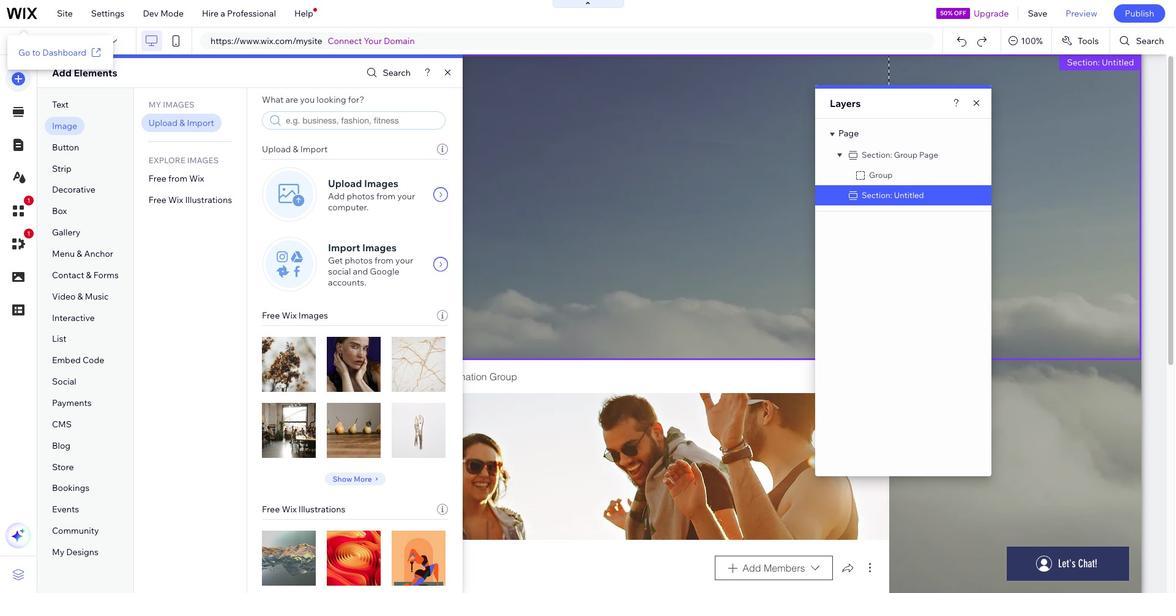Task type: describe. For each thing, give the bounding box(es) containing it.
site
[[57, 8, 73, 19]]

your for upload images
[[397, 191, 415, 202]]

my designs
[[52, 547, 99, 558]]

add inside upload images add photos from your computer.
[[328, 191, 345, 202]]

image
[[52, 121, 77, 132]]

0 horizontal spatial untitled
[[894, 190, 924, 200]]

hire a professional
[[202, 8, 276, 19]]

events
[[52, 505, 79, 516]]

community
[[52, 526, 99, 537]]

images for explore
[[187, 155, 219, 165]]

layers
[[830, 97, 861, 110]]

1 horizontal spatial free wix illustrations
[[262, 504, 346, 515]]

dev mode
[[143, 8, 184, 19]]

what are you looking for?
[[262, 94, 364, 105]]

embed code
[[52, 355, 104, 366]]

group for group
[[869, 170, 893, 180]]

go to dashboard button
[[18, 47, 102, 59]]

2 horizontal spatial group
[[894, 150, 918, 160]]

accounts.
[[328, 277, 366, 288]]

are
[[286, 94, 298, 105]]

interactive
[[52, 313, 95, 324]]

for?
[[348, 94, 364, 105]]

google
[[370, 266, 399, 277]]

go to dashboard
[[18, 47, 86, 58]]

payments
[[52, 398, 92, 409]]

your for import images
[[396, 255, 413, 266]]

mode
[[160, 8, 184, 19]]

save button
[[1019, 0, 1057, 27]]

professional
[[227, 8, 276, 19]]

1 horizontal spatial untitled
[[1102, 57, 1134, 68]]

0 horizontal spatial page
[[74, 36, 94, 47]]

images for my
[[163, 100, 194, 110]]

show more button
[[325, 473, 385, 486]]

dashboard
[[42, 47, 86, 58]]

elements
[[74, 67, 117, 79]]

code
[[83, 355, 104, 366]]

import images get photos from your social and google accounts.
[[328, 242, 413, 288]]

my images
[[149, 100, 194, 110]]

free wix images
[[262, 310, 328, 321]]

settings
[[91, 8, 125, 19]]

to
[[32, 47, 40, 58]]

2 vertical spatial section:
[[862, 190, 892, 200]]

50%
[[940, 9, 953, 17]]

cms
[[52, 419, 72, 430]]

50% off
[[940, 9, 966, 17]]

connect
[[328, 36, 362, 47]]

your
[[364, 36, 382, 47]]

save
[[1028, 8, 1048, 19]]

tools
[[1078, 36, 1099, 47]]

bookings
[[52, 483, 90, 494]]

explore
[[149, 155, 185, 165]]

tools button
[[1052, 28, 1110, 54]]

photos for upload
[[347, 191, 375, 202]]

designs
[[66, 547, 99, 558]]

0 vertical spatial section: untitled
[[1067, 57, 1134, 68]]

1 horizontal spatial import
[[300, 144, 328, 155]]

my for my designs
[[52, 547, 64, 558]]

blog
[[52, 441, 70, 452]]

images for import
[[362, 242, 397, 254]]

you
[[300, 94, 315, 105]]

1 vertical spatial section:
[[862, 150, 892, 160]]

0 vertical spatial from
[[168, 173, 187, 184]]

e.g. business, fashion, fitness field
[[285, 115, 441, 126]]

anchor
[[84, 249, 113, 260]]

domain
[[384, 36, 415, 47]]

& down my images
[[179, 118, 185, 129]]

my for my images
[[149, 100, 161, 110]]

0 vertical spatial search
[[1136, 36, 1164, 47]]

social
[[328, 266, 351, 277]]

from for upload images
[[376, 191, 395, 202]]

video
[[52, 291, 76, 302]]

publish
[[1125, 8, 1155, 19]]

& left forms
[[86, 270, 92, 281]]

explore images
[[149, 155, 219, 165]]

0 horizontal spatial search button
[[364, 64, 411, 82]]

0 vertical spatial upload & import
[[149, 118, 214, 129]]

2 1 from the top
[[27, 230, 31, 238]]

computer.
[[328, 202, 369, 213]]

1 horizontal spatial illustrations
[[299, 504, 346, 515]]

images for upload
[[364, 178, 398, 190]]

dev
[[143, 8, 159, 19]]

off
[[954, 9, 966, 17]]



Task type: locate. For each thing, give the bounding box(es) containing it.
1 vertical spatial free wix illustrations
[[262, 504, 346, 515]]

music
[[85, 291, 109, 302]]

my up 'explore'
[[149, 100, 161, 110]]

1 horizontal spatial search
[[1136, 36, 1164, 47]]

1 vertical spatial section: untitled
[[862, 190, 924, 200]]

1 button left box
[[6, 196, 34, 224]]

from right computer.
[[376, 191, 395, 202]]

contact
[[52, 270, 84, 281]]

upgrade
[[974, 8, 1009, 19]]

free from wix
[[149, 173, 204, 184]]

https://www.wix.com/mysite connect your domain
[[211, 36, 415, 47]]

0 vertical spatial add
[[52, 67, 72, 79]]

1 vertical spatial 1
[[27, 230, 31, 238]]

what
[[262, 94, 284, 105]]

1 horizontal spatial add
[[328, 191, 345, 202]]

illustrations down free from wix
[[185, 194, 232, 206]]

my
[[149, 100, 161, 110], [52, 547, 64, 558]]

search button
[[1111, 28, 1175, 54], [364, 64, 411, 82]]

section: untitled down section: group page at the top right
[[862, 190, 924, 200]]

upload up computer.
[[328, 178, 362, 190]]

0 vertical spatial your
[[397, 191, 415, 202]]

search button down domain
[[364, 64, 411, 82]]

free wix illustrations down show
[[262, 504, 346, 515]]

list
[[52, 334, 67, 345]]

photos inside import images get photos from your social and google accounts.
[[345, 255, 373, 266]]

from inside upload images add photos from your computer.
[[376, 191, 395, 202]]

2 vertical spatial from
[[375, 255, 394, 266]]

1 1 button from the top
[[6, 196, 34, 224]]

1 vertical spatial illustrations
[[299, 504, 346, 515]]

1 horizontal spatial section: untitled
[[1067, 57, 1134, 68]]

2 vertical spatial upload
[[328, 178, 362, 190]]

from down explore images
[[168, 173, 187, 184]]

1 vertical spatial your
[[396, 255, 413, 266]]

images inside import images get photos from your social and google accounts.
[[362, 242, 397, 254]]

2 vertical spatial page
[[920, 150, 938, 160]]

1 vertical spatial page
[[839, 128, 859, 139]]

your right and
[[396, 255, 413, 266]]

images
[[163, 100, 194, 110], [187, 155, 219, 165], [364, 178, 398, 190], [362, 242, 397, 254], [299, 310, 328, 321]]

a
[[221, 8, 225, 19]]

&
[[179, 118, 185, 129], [293, 144, 298, 155], [77, 249, 82, 260], [86, 270, 92, 281], [77, 291, 83, 302]]

search button down publish
[[1111, 28, 1175, 54]]

video & music
[[52, 291, 109, 302]]

group page
[[46, 36, 94, 47]]

0 vertical spatial untitled
[[1102, 57, 1134, 68]]

100% button
[[1002, 28, 1052, 54]]

decorative
[[52, 185, 95, 196]]

illustrations down show
[[299, 504, 346, 515]]

untitled down tools 'button'
[[1102, 57, 1134, 68]]

hire
[[202, 8, 219, 19]]

social
[[52, 377, 76, 388]]

0 vertical spatial section:
[[1067, 57, 1100, 68]]

0 vertical spatial upload
[[149, 118, 178, 129]]

more
[[354, 475, 372, 484]]

1 horizontal spatial group
[[869, 170, 893, 180]]

wix
[[189, 173, 204, 184], [168, 194, 183, 206], [282, 310, 297, 321], [282, 504, 297, 515]]

upload
[[149, 118, 178, 129], [262, 144, 291, 155], [328, 178, 362, 190]]

0 horizontal spatial add
[[52, 67, 72, 79]]

group
[[46, 36, 72, 47], [894, 150, 918, 160], [869, 170, 893, 180]]

0 vertical spatial group
[[46, 36, 72, 47]]

strip
[[52, 163, 71, 174]]

0 vertical spatial 1 button
[[6, 196, 34, 224]]

100%
[[1021, 36, 1043, 47]]

your inside import images get photos from your social and google accounts.
[[396, 255, 413, 266]]

from
[[168, 173, 187, 184], [376, 191, 395, 202], [375, 255, 394, 266]]

from inside import images get photos from your social and google accounts.
[[375, 255, 394, 266]]

free
[[149, 173, 166, 184], [149, 194, 166, 206], [262, 310, 280, 321], [262, 504, 280, 515]]

upload & import down are
[[262, 144, 328, 155]]

1
[[27, 197, 31, 204], [27, 230, 31, 238]]

0 vertical spatial import
[[187, 118, 214, 129]]

https://www.wix.com/mysite
[[211, 36, 322, 47]]

menu & anchor
[[52, 249, 113, 260]]

preview
[[1066, 8, 1098, 19]]

1 vertical spatial add
[[328, 191, 345, 202]]

import up the get
[[328, 242, 360, 254]]

1 vertical spatial my
[[52, 547, 64, 558]]

show more
[[333, 475, 372, 484]]

upload & import down my images
[[149, 118, 214, 129]]

preview button
[[1057, 0, 1107, 27]]

your right computer.
[[397, 191, 415, 202]]

2 horizontal spatial import
[[328, 242, 360, 254]]

photos inside upload images add photos from your computer.
[[347, 191, 375, 202]]

1 vertical spatial photos
[[345, 255, 373, 266]]

text
[[52, 99, 69, 110]]

search
[[1136, 36, 1164, 47], [383, 67, 411, 78]]

publish button
[[1114, 4, 1166, 23]]

section: untitled down tools
[[1067, 57, 1134, 68]]

upload images add photos from your computer.
[[328, 178, 415, 213]]

1 vertical spatial 1 button
[[6, 229, 34, 257]]

search down domain
[[383, 67, 411, 78]]

& down are
[[293, 144, 298, 155]]

photos
[[347, 191, 375, 202], [345, 255, 373, 266]]

& right menu
[[77, 249, 82, 260]]

1 vertical spatial search
[[383, 67, 411, 78]]

2 vertical spatial import
[[328, 242, 360, 254]]

looking
[[317, 94, 346, 105]]

1 1 from the top
[[27, 197, 31, 204]]

0 horizontal spatial upload & import
[[149, 118, 214, 129]]

0 vertical spatial page
[[74, 36, 94, 47]]

untitled down section: group page at the top right
[[894, 190, 924, 200]]

your
[[397, 191, 415, 202], [396, 255, 413, 266]]

your inside upload images add photos from your computer.
[[397, 191, 415, 202]]

2 vertical spatial group
[[869, 170, 893, 180]]

0 horizontal spatial group
[[46, 36, 72, 47]]

add
[[52, 67, 72, 79], [328, 191, 345, 202]]

0 vertical spatial 1
[[27, 197, 31, 204]]

help
[[294, 8, 313, 19]]

show
[[333, 475, 352, 484]]

box
[[52, 206, 67, 217]]

section: group page
[[862, 150, 938, 160]]

0 vertical spatial free wix illustrations
[[149, 194, 232, 206]]

from for import images
[[375, 255, 394, 266]]

0 vertical spatial photos
[[347, 191, 375, 202]]

1 horizontal spatial upload
[[262, 144, 291, 155]]

contact & forms
[[52, 270, 119, 281]]

1 vertical spatial untitled
[[894, 190, 924, 200]]

upload inside upload images add photos from your computer.
[[328, 178, 362, 190]]

forms
[[94, 270, 119, 281]]

untitled
[[1102, 57, 1134, 68], [894, 190, 924, 200]]

page
[[74, 36, 94, 47], [839, 128, 859, 139], [920, 150, 938, 160]]

upload & import
[[149, 118, 214, 129], [262, 144, 328, 155]]

1 button left menu
[[6, 229, 34, 257]]

gallery
[[52, 227, 80, 238]]

embed
[[52, 355, 81, 366]]

2 horizontal spatial upload
[[328, 178, 362, 190]]

0 vertical spatial my
[[149, 100, 161, 110]]

& right video
[[77, 291, 83, 302]]

upload down my images
[[149, 118, 178, 129]]

1 vertical spatial from
[[376, 191, 395, 202]]

import down what are you looking for?
[[300, 144, 328, 155]]

button
[[52, 142, 79, 153]]

0 horizontal spatial import
[[187, 118, 214, 129]]

illustrations
[[185, 194, 232, 206], [299, 504, 346, 515]]

section: untitled
[[1067, 57, 1134, 68], [862, 190, 924, 200]]

0 horizontal spatial search
[[383, 67, 411, 78]]

images inside upload images add photos from your computer.
[[364, 178, 398, 190]]

free wix illustrations down free from wix
[[149, 194, 232, 206]]

go
[[18, 47, 30, 58]]

0 horizontal spatial my
[[52, 547, 64, 558]]

0 horizontal spatial upload
[[149, 118, 178, 129]]

store
[[52, 462, 74, 473]]

1 vertical spatial group
[[894, 150, 918, 160]]

get
[[328, 255, 343, 266]]

from right and
[[375, 255, 394, 266]]

0 horizontal spatial free wix illustrations
[[149, 194, 232, 206]]

0 vertical spatial illustrations
[[185, 194, 232, 206]]

1 button
[[6, 196, 34, 224], [6, 229, 34, 257]]

0 horizontal spatial section: untitled
[[862, 190, 924, 200]]

0 vertical spatial search button
[[1111, 28, 1175, 54]]

my left designs
[[52, 547, 64, 558]]

1 vertical spatial import
[[300, 144, 328, 155]]

1 horizontal spatial page
[[839, 128, 859, 139]]

photos for import
[[345, 255, 373, 266]]

1 vertical spatial upload
[[262, 144, 291, 155]]

1 vertical spatial search button
[[364, 64, 411, 82]]

and
[[353, 266, 368, 277]]

2 horizontal spatial page
[[920, 150, 938, 160]]

upload down what
[[262, 144, 291, 155]]

1 vertical spatial upload & import
[[262, 144, 328, 155]]

0 horizontal spatial illustrations
[[185, 194, 232, 206]]

import inside import images get photos from your social and google accounts.
[[328, 242, 360, 254]]

menu
[[52, 249, 75, 260]]

1 horizontal spatial upload & import
[[262, 144, 328, 155]]

1 horizontal spatial search button
[[1111, 28, 1175, 54]]

add elements
[[52, 67, 117, 79]]

2 1 button from the top
[[6, 229, 34, 257]]

group for group page
[[46, 36, 72, 47]]

import down my images
[[187, 118, 214, 129]]

1 horizontal spatial my
[[149, 100, 161, 110]]

search down 'publish' button
[[1136, 36, 1164, 47]]



Task type: vqa. For each thing, say whether or not it's contained in the screenshot.
Fade in's "in"
no



